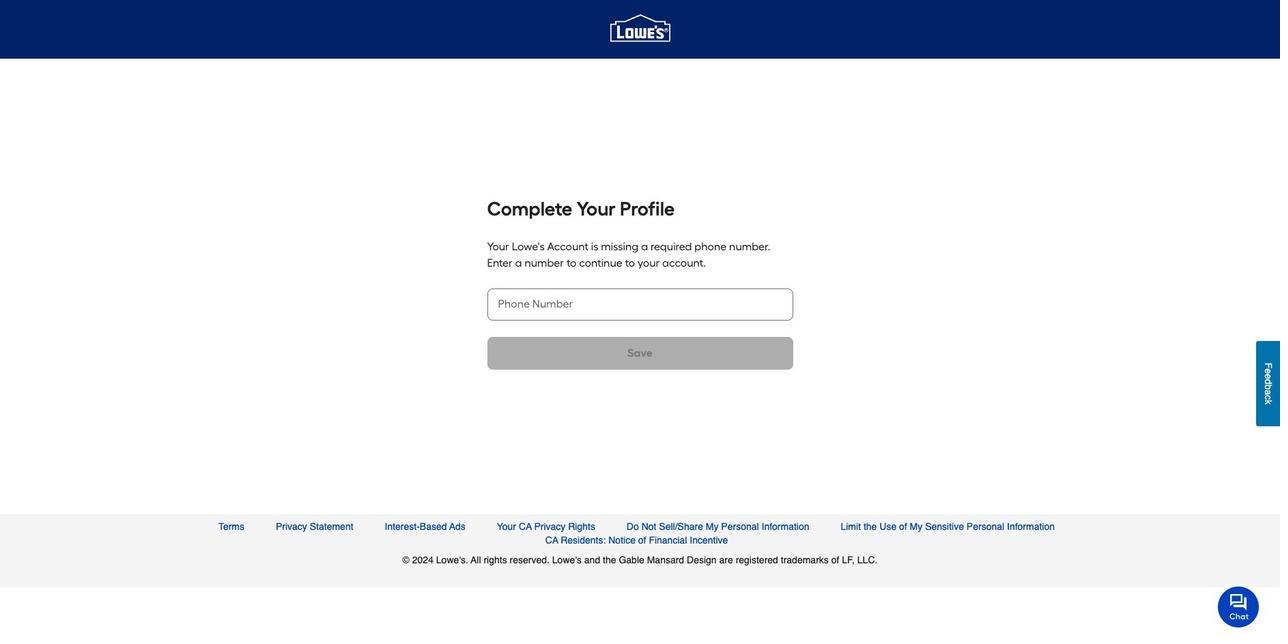 Task type: vqa. For each thing, say whether or not it's contained in the screenshot.
Ends to the right
no



Task type: locate. For each thing, give the bounding box(es) containing it.
lowe's home improvement logo image
[[610, 0, 670, 59]]



Task type: describe. For each thing, give the bounding box(es) containing it.
chat invite button image
[[1218, 587, 1260, 628]]

personal phone number text field
[[487, 296, 793, 313]]



